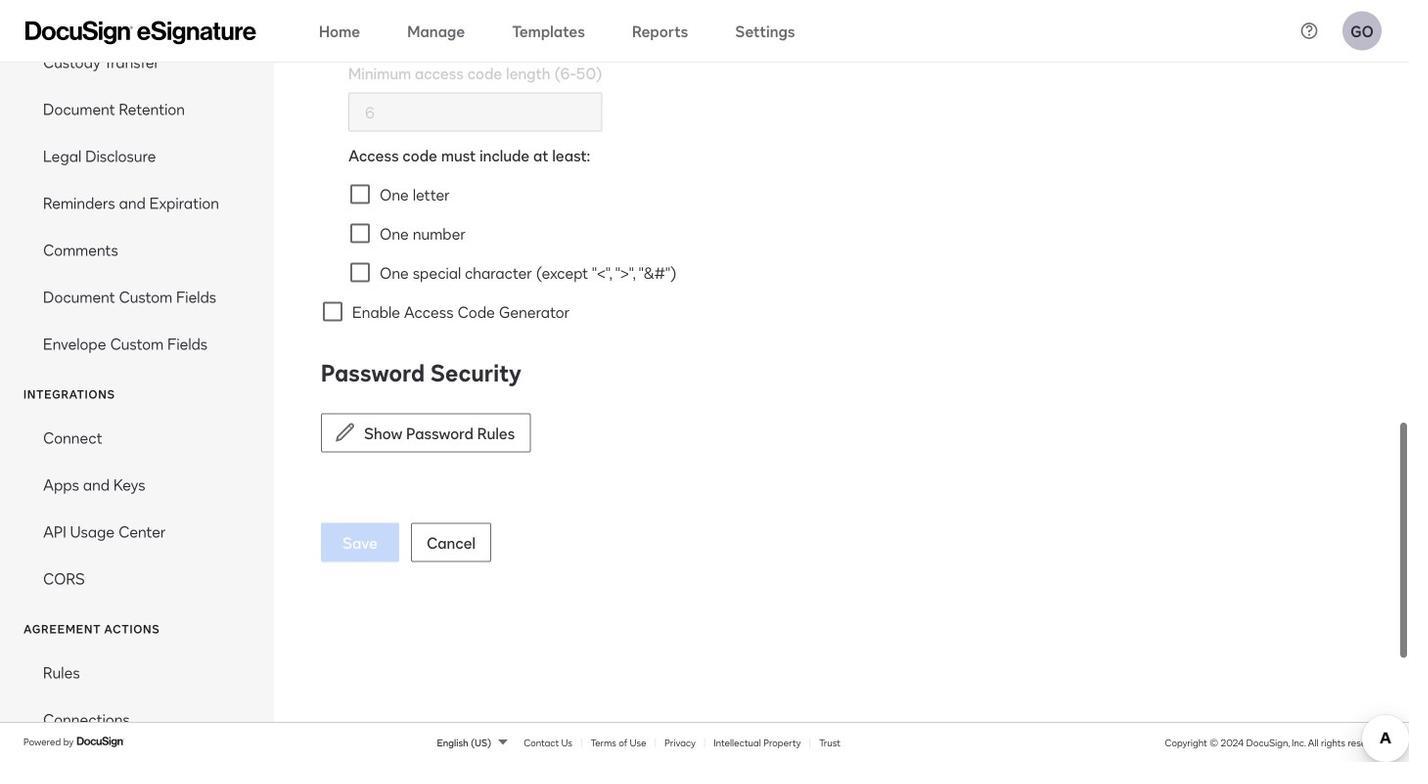 Task type: vqa. For each thing, say whether or not it's contained in the screenshot.
Users and Groups Element
no



Task type: locate. For each thing, give the bounding box(es) containing it.
None text field
[[349, 93, 602, 131]]

agreement actions element
[[0, 649, 274, 743]]

signing and sending element
[[0, 0, 274, 367]]

docusign image
[[76, 734, 125, 750]]



Task type: describe. For each thing, give the bounding box(es) containing it.
docusign admin image
[[25, 21, 256, 45]]

integrations element
[[0, 414, 274, 602]]



